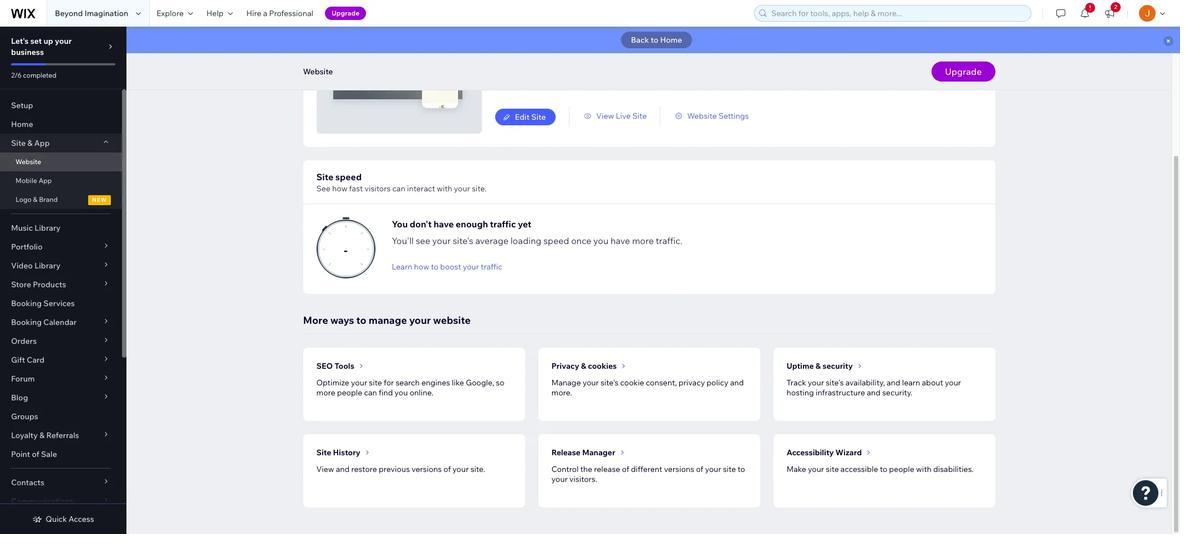Task type: locate. For each thing, give the bounding box(es) containing it.
1 horizontal spatial home
[[661, 35, 683, 45]]

home
[[661, 35, 683, 45], [11, 119, 33, 129]]

app right mobile
[[39, 176, 52, 185]]

beyond
[[55, 8, 83, 18]]

seo tools
[[317, 361, 354, 371]]

home down setup on the left of the page
[[11, 119, 33, 129]]

& right privacy
[[581, 361, 587, 371]]

imagination
[[85, 8, 128, 18]]

more inside optimize your site for search engines like google, so more people can find you online.
[[317, 388, 335, 398]]

have right don't
[[434, 219, 454, 230]]

engines
[[422, 378, 450, 388]]

0 horizontal spatial with
[[437, 184, 452, 194]]

more left traffic.
[[632, 235, 654, 246]]

0 horizontal spatial people
[[337, 388, 363, 398]]

& for uptime
[[816, 361, 821, 371]]

help button
[[200, 0, 240, 27]]

more.
[[552, 388, 572, 398]]

0 horizontal spatial site
[[369, 378, 382, 388]]

have
[[434, 219, 454, 230], [611, 235, 630, 246]]

2 versions from the left
[[664, 464, 695, 474]]

set
[[30, 36, 42, 46]]

people down tools
[[337, 388, 363, 398]]

0 vertical spatial speed
[[336, 171, 362, 183]]

edit site
[[515, 112, 546, 122]]

you right find
[[395, 388, 408, 398]]

setup link
[[0, 96, 122, 115]]

site & app button
[[0, 134, 122, 153]]

speed inside site speed see how fast visitors can interact with your site.
[[336, 171, 362, 183]]

1 horizontal spatial you
[[594, 235, 609, 246]]

quick access button
[[32, 514, 94, 524]]

& for privacy
[[581, 361, 587, 371]]

2 horizontal spatial site
[[826, 464, 839, 474]]

you right once
[[594, 235, 609, 246]]

app up website link
[[34, 138, 50, 148]]

0 vertical spatial library
[[35, 223, 61, 233]]

0 vertical spatial upgrade
[[332, 9, 360, 17]]

of right release
[[622, 464, 630, 474]]

0 vertical spatial home
[[661, 35, 683, 45]]

versions right the different
[[664, 464, 695, 474]]

library for music library
[[35, 223, 61, 233]]

0 vertical spatial view
[[597, 111, 614, 121]]

& right loyalty
[[39, 431, 45, 441]]

site for history
[[317, 448, 331, 458]]

site's down 'security'
[[826, 378, 844, 388]]

people right accessible
[[890, 464, 915, 474]]

site's inside manage your site's cookie consent, privacy policy and more.
[[601, 378, 619, 388]]

mobile app link
[[0, 171, 122, 190]]

booking for booking services
[[11, 299, 42, 308]]

& up website link
[[27, 138, 33, 148]]

1 vertical spatial library
[[34, 261, 60, 271]]

site for accessibility wizard
[[826, 464, 839, 474]]

make
[[787, 464, 807, 474]]

to left make
[[738, 464, 746, 474]]

website button
[[298, 63, 339, 80]]

speed up the fast
[[336, 171, 362, 183]]

orders
[[11, 336, 37, 346]]

site
[[633, 111, 647, 121], [532, 112, 546, 122], [11, 138, 26, 148], [317, 171, 334, 183], [317, 448, 331, 458]]

view down site history
[[317, 464, 334, 474]]

video
[[11, 261, 33, 271]]

of inside "sidebar" element
[[32, 449, 39, 459]]

website inside website button
[[303, 67, 333, 77]]

1 horizontal spatial with
[[917, 464, 932, 474]]

sale
[[41, 449, 57, 459]]

can right visitors
[[393, 184, 406, 194]]

with
[[437, 184, 452, 194], [917, 464, 932, 474]]

how right learn
[[414, 262, 429, 272]]

how left the fast
[[332, 184, 348, 194]]

site left history on the left of the page
[[317, 448, 331, 458]]

0 vertical spatial traffic
[[490, 219, 516, 230]]

1 horizontal spatial more
[[632, 235, 654, 246]]

optimize your site for search engines like google, so more people can find you online.
[[317, 378, 505, 398]]

1 horizontal spatial how
[[414, 262, 429, 272]]

site down setup on the left of the page
[[11, 138, 26, 148]]

2/6
[[11, 71, 22, 79]]

back to home alert
[[127, 27, 1181, 53]]

0 vertical spatial you
[[594, 235, 609, 246]]

more
[[632, 235, 654, 246], [317, 388, 335, 398]]

2 horizontal spatial site's
[[826, 378, 844, 388]]

0 horizontal spatial you
[[395, 388, 408, 398]]

0 vertical spatial website
[[303, 67, 333, 77]]

0 horizontal spatial upgrade
[[332, 9, 360, 17]]

learn how to boost your traffic button
[[392, 262, 503, 272]]

1 vertical spatial website
[[688, 111, 717, 121]]

library up products
[[34, 261, 60, 271]]

more inside you don't have enough traffic yet you'll see your site's average loading speed once you have more traffic.
[[632, 235, 654, 246]]

how
[[332, 184, 348, 194], [414, 262, 429, 272]]

1 vertical spatial app
[[39, 176, 52, 185]]

site right edit
[[532, 112, 546, 122]]

1 vertical spatial people
[[890, 464, 915, 474]]

0 vertical spatial booking
[[11, 299, 42, 308]]

0 vertical spatial app
[[34, 138, 50, 148]]

of right previous
[[444, 464, 451, 474]]

find
[[379, 388, 393, 398]]

0 vertical spatial can
[[393, 184, 406, 194]]

of left sale
[[32, 449, 39, 459]]

0 horizontal spatial how
[[332, 184, 348, 194]]

of right the different
[[696, 464, 704, 474]]

0 horizontal spatial speed
[[336, 171, 362, 183]]

site for seo tools
[[369, 378, 382, 388]]

1 vertical spatial upgrade
[[946, 66, 982, 77]]

website
[[303, 67, 333, 77], [688, 111, 717, 121], [16, 158, 41, 166]]

ways
[[330, 314, 354, 327]]

store products button
[[0, 275, 122, 294]]

home inside 'link'
[[11, 119, 33, 129]]

1 horizontal spatial site's
[[601, 378, 619, 388]]

you inside optimize your site for search engines like google, so more people can find you online.
[[395, 388, 408, 398]]

&
[[27, 138, 33, 148], [33, 195, 37, 204], [581, 361, 587, 371], [816, 361, 821, 371], [39, 431, 45, 441]]

availability,
[[846, 378, 885, 388]]

1 horizontal spatial versions
[[664, 464, 695, 474]]

about
[[922, 378, 944, 388]]

versions
[[412, 464, 442, 474], [664, 464, 695, 474]]

site. inside site speed see how fast visitors can interact with your site.
[[472, 184, 487, 194]]

1 library from the top
[[35, 223, 61, 233]]

site's down enough
[[453, 235, 474, 246]]

view for view live site
[[597, 111, 614, 121]]

your inside site speed see how fast visitors can interact with your site.
[[454, 184, 470, 194]]

and inside manage your site's cookie consent, privacy policy and more.
[[731, 378, 744, 388]]

more down seo
[[317, 388, 335, 398]]

security.
[[883, 388, 913, 398]]

0 horizontal spatial upgrade button
[[325, 7, 366, 20]]

website settings button
[[674, 111, 749, 121]]

booking inside dropdown button
[[11, 317, 42, 327]]

1 vertical spatial you
[[395, 388, 408, 398]]

1 vertical spatial speed
[[544, 235, 569, 246]]

your inside optimize your site for search engines like google, so more people can find you online.
[[351, 378, 367, 388]]

1 vertical spatial view
[[317, 464, 334, 474]]

app inside dropdown button
[[34, 138, 50, 148]]

you
[[392, 219, 408, 230]]

security
[[823, 361, 853, 371]]

can
[[393, 184, 406, 194], [364, 388, 377, 398]]

1 vertical spatial can
[[364, 388, 377, 398]]

versions right previous
[[412, 464, 442, 474]]

speed left once
[[544, 235, 569, 246]]

library inside video library dropdown button
[[34, 261, 60, 271]]

1 horizontal spatial view
[[597, 111, 614, 121]]

booking services link
[[0, 294, 122, 313]]

site history
[[317, 448, 361, 458]]

to
[[651, 35, 659, 45], [431, 262, 439, 272], [357, 314, 367, 327], [738, 464, 746, 474], [880, 464, 888, 474]]

0 horizontal spatial site's
[[453, 235, 474, 246]]

1 vertical spatial have
[[611, 235, 630, 246]]

control the release of different versions of your site to your visitors.
[[552, 464, 746, 484]]

0 horizontal spatial can
[[364, 388, 377, 398]]

0 vertical spatial how
[[332, 184, 348, 194]]

1 horizontal spatial people
[[890, 464, 915, 474]]

how inside site speed see how fast visitors can interact with your site.
[[332, 184, 348, 194]]

blog
[[11, 393, 28, 403]]

accessible
[[841, 464, 879, 474]]

0 horizontal spatial more
[[317, 388, 335, 398]]

traffic up average
[[490, 219, 516, 230]]

more ways to manage your website
[[303, 314, 471, 327]]

once
[[571, 235, 592, 246]]

website for website link
[[16, 158, 41, 166]]

1 horizontal spatial speed
[[544, 235, 569, 246]]

loyalty
[[11, 431, 38, 441]]

quick
[[46, 514, 67, 524]]

versions inside control the release of different versions of your site to your visitors.
[[664, 464, 695, 474]]

site's down cookies
[[601, 378, 619, 388]]

booking
[[11, 299, 42, 308], [11, 317, 42, 327]]

like
[[452, 378, 464, 388]]

0 horizontal spatial home
[[11, 119, 33, 129]]

library for video library
[[34, 261, 60, 271]]

calendar
[[43, 317, 77, 327]]

website inside website link
[[16, 158, 41, 166]]

speed
[[336, 171, 362, 183], [544, 235, 569, 246]]

to right ways
[[357, 314, 367, 327]]

traffic down average
[[481, 262, 503, 272]]

see
[[416, 235, 431, 246]]

site's inside the track your site's availability, and learn about your hosting infrastructure and security.
[[826, 378, 844, 388]]

1 vertical spatial home
[[11, 119, 33, 129]]

1 horizontal spatial upgrade button
[[932, 62, 996, 82]]

let's
[[11, 36, 29, 46]]

sidebar element
[[0, 27, 127, 534]]

0 horizontal spatial versions
[[412, 464, 442, 474]]

& right uptime
[[816, 361, 821, 371]]

with inside site speed see how fast visitors can interact with your site.
[[437, 184, 452, 194]]

booking down store
[[11, 299, 42, 308]]

can inside optimize your site for search engines like google, so more people can find you online.
[[364, 388, 377, 398]]

1 booking from the top
[[11, 299, 42, 308]]

1 horizontal spatial website
[[303, 67, 333, 77]]

0 horizontal spatial website
[[16, 158, 41, 166]]

site inside dropdown button
[[11, 138, 26, 148]]

1 horizontal spatial can
[[393, 184, 406, 194]]

view live site link
[[583, 111, 647, 121]]

accessibility wizard
[[787, 448, 862, 458]]

1 vertical spatial booking
[[11, 317, 42, 327]]

home up https://millerjeremy500.wixsite.com/beyond-imagination link
[[661, 35, 683, 45]]

booking up orders
[[11, 317, 42, 327]]

contacts
[[11, 478, 44, 488]]

see
[[317, 184, 331, 194]]

to right the 'back' at the top right of page
[[651, 35, 659, 45]]

0 horizontal spatial have
[[434, 219, 454, 230]]

1 horizontal spatial site
[[723, 464, 736, 474]]

booking for booking calendar
[[11, 317, 42, 327]]

site inside optimize your site for search engines like google, so more people can find you online.
[[369, 378, 382, 388]]

library inside music library link
[[35, 223, 61, 233]]

0 horizontal spatial view
[[317, 464, 334, 474]]

tools
[[335, 361, 354, 371]]

you
[[594, 235, 609, 246], [395, 388, 408, 398]]

people inside optimize your site for search engines like google, so more people can find you online.
[[337, 388, 363, 398]]

0 vertical spatial more
[[632, 235, 654, 246]]

logo
[[16, 195, 32, 204]]

cookies
[[588, 361, 617, 371]]

so
[[496, 378, 505, 388]]

library up portfolio dropdown button
[[35, 223, 61, 233]]

enough
[[456, 219, 488, 230]]

to right accessible
[[880, 464, 888, 474]]

& for loyalty
[[39, 431, 45, 441]]

search
[[396, 378, 420, 388]]

with right interact
[[437, 184, 452, 194]]

with left disabilities. at the right bottom
[[917, 464, 932, 474]]

consent,
[[646, 378, 677, 388]]

site for &
[[11, 138, 26, 148]]

site up see
[[317, 171, 334, 183]]

2 library from the top
[[34, 261, 60, 271]]

2 booking from the top
[[11, 317, 42, 327]]

site inside site speed see how fast visitors can interact with your site.
[[317, 171, 334, 183]]

for
[[384, 378, 394, 388]]

library
[[35, 223, 61, 233], [34, 261, 60, 271]]

0 vertical spatial people
[[337, 388, 363, 398]]

1 vertical spatial how
[[414, 262, 429, 272]]

and right policy
[[731, 378, 744, 388]]

0 vertical spatial site.
[[472, 184, 487, 194]]

settings
[[719, 111, 749, 121]]

visitors.
[[570, 474, 598, 484]]

can left find
[[364, 388, 377, 398]]

have right once
[[611, 235, 630, 246]]

& right logo
[[33, 195, 37, 204]]

1 vertical spatial more
[[317, 388, 335, 398]]

0 vertical spatial with
[[437, 184, 452, 194]]

2 vertical spatial website
[[16, 158, 41, 166]]

business
[[11, 47, 44, 57]]

point of sale
[[11, 449, 57, 459]]

communications
[[11, 497, 73, 507]]

view left live
[[597, 111, 614, 121]]

site.
[[472, 184, 487, 194], [471, 464, 485, 474]]

1 horizontal spatial have
[[611, 235, 630, 246]]

your
[[55, 36, 72, 46], [454, 184, 470, 194], [433, 235, 451, 246], [463, 262, 479, 272], [409, 314, 431, 327], [351, 378, 367, 388], [583, 378, 599, 388], [808, 378, 825, 388], [945, 378, 962, 388], [453, 464, 469, 474], [705, 464, 722, 474], [808, 464, 825, 474], [552, 474, 568, 484]]



Task type: describe. For each thing, give the bounding box(es) containing it.
help
[[207, 8, 224, 18]]

different
[[631, 464, 663, 474]]

and left learn
[[887, 378, 901, 388]]

online.
[[410, 388, 434, 398]]

1 vertical spatial upgrade button
[[932, 62, 996, 82]]

1 vertical spatial with
[[917, 464, 932, 474]]

forum button
[[0, 370, 122, 388]]

1 versions from the left
[[412, 464, 442, 474]]

1 horizontal spatial upgrade
[[946, 66, 982, 77]]

Search for tools, apps, help & more... field
[[768, 6, 1028, 21]]

uptime
[[787, 361, 814, 371]]

professional
[[269, 8, 313, 18]]

store products
[[11, 280, 66, 290]]

music library
[[11, 223, 61, 233]]

to inside button
[[651, 35, 659, 45]]

portfolio
[[11, 242, 43, 252]]

your inside let's set up your business
[[55, 36, 72, 46]]

wizard
[[836, 448, 862, 458]]

setup
[[11, 100, 33, 110]]

accessibility
[[787, 448, 834, 458]]

access
[[69, 514, 94, 524]]

https://millerjeremy500.wixsite.com/beyond-
[[534, 54, 719, 65]]

cookie
[[621, 378, 645, 388]]

learn
[[903, 378, 921, 388]]

view live site
[[597, 111, 647, 121]]

booking services
[[11, 299, 75, 308]]

mobile
[[16, 176, 37, 185]]

release manager
[[552, 448, 616, 458]]

to left boost
[[431, 262, 439, 272]]

site's inside you don't have enough traffic yet you'll see your site's average loading speed once you have more traffic.
[[453, 235, 474, 246]]

privacy & cookies
[[552, 361, 617, 371]]

manage
[[552, 378, 581, 388]]

and down history on the left of the page
[[336, 464, 350, 474]]

up
[[44, 36, 53, 46]]

website link
[[0, 153, 122, 171]]

site & app
[[11, 138, 50, 148]]

quick access
[[46, 514, 94, 524]]

https://millerjeremy500.wixsite.com/beyond-imagination link
[[534, 53, 785, 66]]

point of sale link
[[0, 445, 122, 464]]

can inside site speed see how fast visitors can interact with your site.
[[393, 184, 406, 194]]

back to home button
[[621, 32, 693, 48]]

site speed see how fast visitors can interact with your site.
[[317, 171, 487, 194]]

communications button
[[0, 492, 122, 511]]

learn how to boost your traffic
[[392, 262, 503, 272]]

2
[[1115, 3, 1118, 11]]

1 vertical spatial site.
[[471, 464, 485, 474]]

booking calendar button
[[0, 313, 122, 332]]

site right live
[[633, 111, 647, 121]]

store
[[11, 280, 31, 290]]

your inside you don't have enough traffic yet you'll see your site's average loading speed once you have more traffic.
[[433, 235, 451, 246]]

site's for uptime
[[826, 378, 844, 388]]

1 vertical spatial traffic
[[481, 262, 503, 272]]

let's set up your business
[[11, 36, 72, 57]]

gift card button
[[0, 351, 122, 370]]

logo & brand
[[16, 195, 58, 204]]

& for site
[[27, 138, 33, 148]]

groups
[[11, 412, 38, 422]]

0 vertical spatial have
[[434, 219, 454, 230]]

orders button
[[0, 332, 122, 351]]

uptime & security
[[787, 361, 853, 371]]

you'll
[[392, 235, 414, 246]]

forum
[[11, 374, 35, 384]]

manage your site's cookie consent, privacy policy and more.
[[552, 378, 744, 398]]

home inside button
[[661, 35, 683, 45]]

optimize
[[317, 378, 350, 388]]

website settings
[[688, 111, 749, 121]]

traffic.
[[656, 235, 683, 246]]

card
[[27, 355, 44, 365]]

visitors
[[365, 184, 391, 194]]

you inside you don't have enough traffic yet you'll see your site's average loading speed once you have more traffic.
[[594, 235, 609, 246]]

fast
[[349, 184, 363, 194]]

live
[[616, 111, 631, 121]]

google,
[[466, 378, 494, 388]]

you don't have enough traffic yet you'll see your site's average loading speed once you have more traffic.
[[392, 219, 683, 246]]

site for speed
[[317, 171, 334, 183]]

previous
[[379, 464, 410, 474]]

2 horizontal spatial website
[[688, 111, 717, 121]]

release
[[552, 448, 581, 458]]

policy
[[707, 378, 729, 388]]

portfolio button
[[0, 237, 122, 256]]

site's for privacy
[[601, 378, 619, 388]]

to inside control the release of different versions of your site to your visitors.
[[738, 464, 746, 474]]

back
[[631, 35, 649, 45]]

website for website button
[[303, 67, 333, 77]]

control
[[552, 464, 579, 474]]

edit
[[515, 112, 530, 122]]

loyalty & referrals button
[[0, 426, 122, 445]]

interact
[[407, 184, 435, 194]]

back to home
[[631, 35, 683, 45]]

privacy
[[552, 361, 580, 371]]

more
[[303, 314, 328, 327]]

products
[[33, 280, 66, 290]]

video library button
[[0, 256, 122, 275]]

your inside manage your site's cookie consent, privacy policy and more.
[[583, 378, 599, 388]]

view for view and restore previous versions of your site.
[[317, 464, 334, 474]]

site inside control the release of different versions of your site to your visitors.
[[723, 464, 736, 474]]

completed
[[23, 71, 56, 79]]

release
[[594, 464, 621, 474]]

the
[[581, 464, 593, 474]]

gift card
[[11, 355, 44, 365]]

speed inside you don't have enough traffic yet you'll see your site's average loading speed once you have more traffic.
[[544, 235, 569, 246]]

and left security.
[[867, 388, 881, 398]]

history
[[333, 448, 361, 458]]

https://millerjeremy500.wixsite.com/beyond-imagination
[[534, 54, 768, 65]]

0 vertical spatial upgrade button
[[325, 7, 366, 20]]

imagination
[[719, 54, 768, 65]]

hosting
[[787, 388, 814, 398]]

traffic inside you don't have enough traffic yet you'll see your site's average loading speed once you have more traffic.
[[490, 219, 516, 230]]

hire a professional
[[246, 8, 313, 18]]

& for logo
[[33, 195, 37, 204]]



Task type: vqa. For each thing, say whether or not it's contained in the screenshot.
Communications popup button
yes



